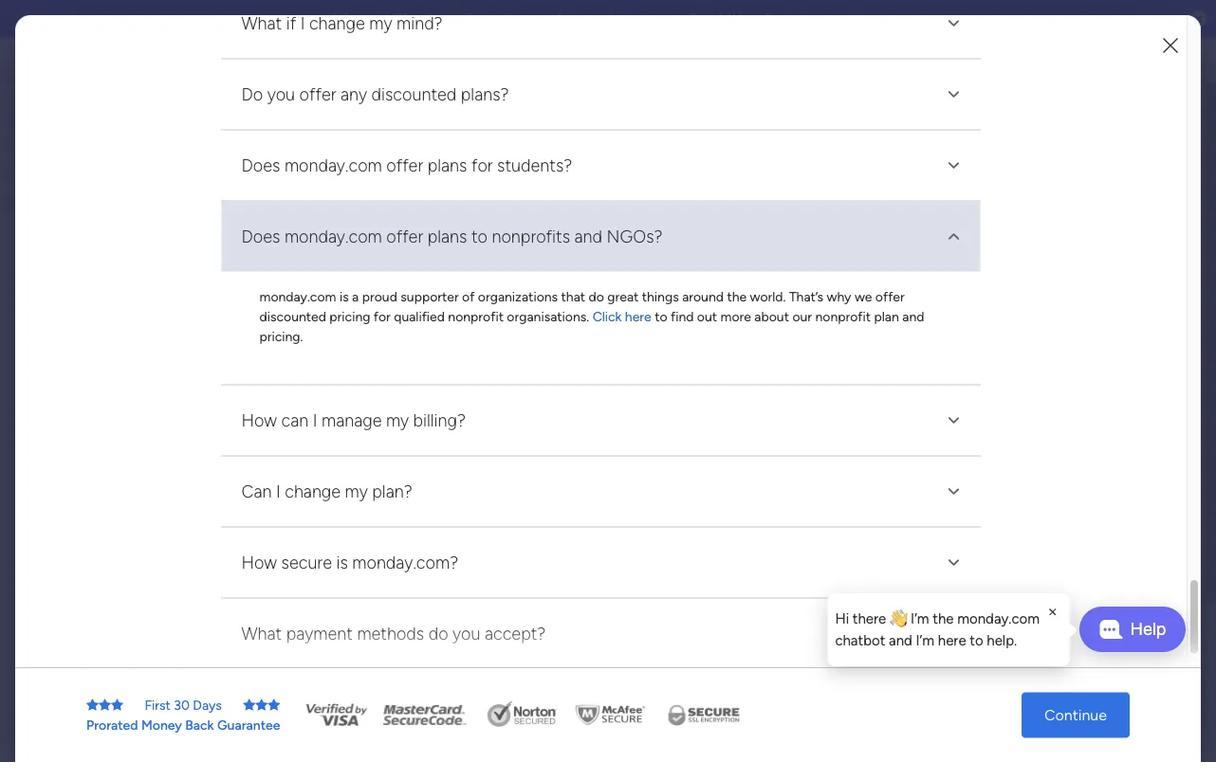 Task type: describe. For each thing, give the bounding box(es) containing it.
dialog containing hi there 👋,  i'm the monday.com
[[828, 594, 1070, 667]]

1 horizontal spatial help
[[1131, 620, 1167, 640]]

monday
[[191, 94, 247, 112]]

home button
[[11, 95, 204, 125]]

work management
[[153, 50, 295, 71]]

inbox image
[[925, 51, 944, 70]]

hi there 👋,  i'm the monday.com chatbot and i'm here to help.
[[835, 611, 1040, 649]]

continue
[[1045, 707, 1107, 725]]

desktop
[[997, 263, 1050, 280]]

0 horizontal spatial i
[[276, 482, 281, 503]]

close update feed (inbox) image
[[293, 490, 316, 512]]

organisations.
[[507, 309, 589, 326]]

home
[[44, 102, 80, 118]]

explore
[[984, 661, 1035, 679]]

close recently visited image
[[293, 193, 316, 215]]

how secure is monday.com?
[[241, 553, 458, 574]]

afternoon,
[[307, 101, 369, 117]]

find
[[671, 309, 694, 326]]

help.
[[987, 632, 1017, 649]]

notes for private board icon
[[344, 386, 386, 404]]

my inside 'button'
[[597, 283, 618, 301]]

marketing inside quick search results list box
[[621, 386, 692, 404]]

join us at elevate ✨ our online conference hits screens dec 14th
[[328, 10, 746, 28]]

update
[[320, 491, 377, 511]]

work inside button
[[153, 50, 187, 71]]

methods
[[357, 624, 424, 645]]

monday work management your pro trial has ended, choose your plan
[[191, 94, 778, 201]]

see plans button
[[306, 46, 398, 75]]

notifications image
[[883, 51, 902, 70]]

do inside dropdown button
[[429, 624, 448, 645]]

norton secured image
[[479, 702, 565, 730]]

verified by visa image
[[303, 702, 369, 730]]

kendall parks image
[[1163, 46, 1194, 76]]

out
[[697, 309, 717, 326]]

monday.com inside monday.com is a proud supporter of organizations that do great things around the world. that's why we offer discounted pricing for qualified nonprofit organisations.
[[260, 290, 336, 306]]

star image for 1st star image from the left
[[86, 699, 99, 713]]

the inside hi there 👋,  i'm the monday.com chatbot and i'm here to help.
[[933, 611, 954, 628]]

learn
[[903, 722, 941, 740]]

for inside dropdown button
[[471, 156, 493, 176]]

1 vertical spatial you
[[453, 624, 481, 645]]

my
[[42, 135, 60, 151]]

how can i manage my billing?
[[241, 411, 466, 431]]

update feed (inbox)
[[320, 491, 478, 511]]

see
[[332, 53, 354, 69]]

0 vertical spatial marketing plan
[[45, 274, 132, 290]]

workspace inside quick search results list box
[[498, 417, 562, 433]]

my work button
[[11, 128, 204, 158]]

>
[[454, 417, 463, 433]]

do inside monday.com is a proud supporter of organizations that do great things around the world. that's why we offer discounted pricing for qualified nonprofit organisations.
[[589, 290, 604, 306]]

notifications
[[1054, 263, 1137, 280]]

→
[[851, 10, 865, 28]]

choose inside "monday work management your pro trial has ended, choose your plan"
[[482, 161, 591, 201]]

money
[[141, 718, 182, 734]]

0 horizontal spatial workspace
[[81, 189, 156, 207]]

click here link
[[593, 309, 652, 326]]

now
[[820, 10, 847, 28]]

offer for to
[[386, 227, 423, 247]]

work management button
[[49, 36, 302, 85]]

30
[[174, 698, 190, 714]]

1 image
[[939, 39, 956, 60]]

back
[[185, 718, 214, 734]]

invite members image
[[967, 51, 986, 70]]

account
[[992, 214, 1047, 231]]

marketing plan inside quick search results list box
[[621, 386, 725, 404]]

about
[[755, 309, 789, 326]]

upload
[[951, 238, 996, 256]]

choose inside button
[[560, 241, 613, 259]]

can i change my plan?
[[241, 482, 412, 503]]

workspace selection element
[[18, 186, 158, 211]]

how can i manage my billing? button
[[222, 386, 981, 457]]

can i change my plan? button
[[222, 457, 981, 528]]

plan?
[[372, 482, 412, 503]]

discounted inside dropdown button
[[371, 85, 457, 105]]

to inside to find out more about our nonprofit plan and pricing.
[[655, 309, 668, 326]]

dec
[[689, 10, 714, 28]]

online
[[491, 10, 530, 28]]

and inside good afternoon, kendall! quickly access your recent boards, inbox and workspaces
[[554, 120, 580, 138]]

choose a plan
[[560, 241, 656, 259]]

plan inside the marketing plan link
[[695, 386, 725, 404]]

14th
[[718, 10, 746, 28]]

inbox
[[513, 120, 551, 138]]

circle o image
[[932, 265, 944, 279]]

2 star image from the left
[[99, 699, 111, 713]]

1 vertical spatial help button
[[1055, 709, 1122, 740]]

add to favorites image for marketing plan
[[806, 385, 825, 404]]

qualified
[[394, 309, 445, 326]]

our
[[464, 10, 488, 28]]

plans?
[[461, 85, 509, 105]]

account
[[622, 283, 677, 301]]

kendall!
[[372, 101, 419, 117]]

monday.com inside does monday.com offer plans for students? dropdown button
[[285, 156, 382, 176]]

what payment methods do you accept? button
[[222, 600, 981, 670]]

profile
[[1051, 183, 1101, 204]]

prorated money back guarantee
[[86, 718, 280, 734]]

collaborating
[[472, 658, 562, 676]]

recent
[[410, 120, 455, 138]]

star image for third star image from the left
[[243, 699, 256, 713]]

ssl encrypted image
[[656, 702, 751, 730]]

we
[[855, 290, 872, 306]]

for inside monday.com is a proud supporter of organizations that do great things around the world. that's why we offer discounted pricing for qualified nonprofit organisations.
[[374, 309, 391, 326]]

1 horizontal spatial i
[[313, 411, 317, 431]]

our
[[793, 309, 812, 326]]

days
[[193, 698, 222, 714]]

(inbox)
[[421, 491, 478, 511]]

does monday.com offer plans for students?
[[241, 156, 572, 176]]

does monday.com offer plans to nonprofits and ngos?
[[241, 227, 663, 247]]

my work
[[42, 135, 92, 151]]

ready-
[[915, 619, 959, 637]]

chat bot icon image
[[1099, 621, 1123, 640]]

roy
[[387, 554, 412, 571]]

0 horizontal spatial you
[[267, 85, 295, 105]]

change
[[285, 482, 341, 503]]

1 vertical spatial i'm
[[916, 632, 935, 649]]

minutes
[[1074, 596, 1128, 614]]

and inside hi there 👋,  i'm the monday.com chatbot and i'm here to help.
[[889, 632, 913, 649]]

in
[[1058, 596, 1070, 614]]

work inside "monday work management your pro trial has ended, choose your plan"
[[251, 94, 283, 112]]

boards,
[[459, 120, 509, 138]]

screens
[[636, 10, 686, 28]]

do you offer any discounted plans? button
[[222, 60, 981, 130]]

0 vertical spatial i'm
[[911, 611, 930, 628]]

hi
[[835, 611, 849, 628]]

a inside monday.com is a proud supporter of organizations that do great things around the world. that's why we offer discounted pricing for qualified nonprofit organisations.
[[352, 290, 359, 306]]

0 horizontal spatial my
[[345, 482, 368, 503]]

close image for for
[[943, 155, 965, 178]]

1 star image from the left
[[111, 699, 123, 713]]

plan inside choose a plan button
[[628, 241, 656, 259]]

main workspace
[[44, 189, 156, 207]]

plans for for
[[428, 156, 467, 176]]

boost
[[915, 596, 954, 614]]

inspired
[[985, 722, 1040, 740]]

that
[[561, 290, 586, 306]]

register now → link
[[764, 10, 865, 28]]

complete
[[932, 183, 1008, 204]]

open image
[[943, 226, 965, 249]]

2 star image from the left
[[256, 699, 268, 713]]

quick search results list box
[[293, 215, 858, 467]]

manage
[[322, 411, 382, 431]]



Task type: locate. For each thing, give the bounding box(es) containing it.
0 vertical spatial templates
[[1001, 619, 1069, 637]]

any
[[341, 85, 367, 105]]

how left secure
[[241, 553, 277, 574]]

more
[[721, 309, 751, 326]]

your down account
[[1000, 238, 1028, 256]]

0 vertical spatial here
[[625, 309, 652, 326]]

notes for private board image
[[45, 306, 81, 322]]

management inside button
[[191, 50, 295, 71]]

secure
[[281, 553, 332, 574]]

0 vertical spatial your
[[438, 121, 501, 161]]

templates inside boost your workflow in minutes with ready-made templates
[[1001, 619, 1069, 637]]

close image for plan?
[[943, 481, 965, 504]]

your inside invite your teammates and start collaborating
[[479, 641, 509, 659]]

marketing plan link
[[585, 231, 843, 444]]

mann
[[415, 554, 451, 571]]

students?
[[497, 156, 572, 176]]

1 nonprofit from the left
[[448, 309, 504, 326]]

heading
[[438, 121, 778, 201]]

1 add to favorites image from the left
[[529, 385, 548, 404]]

photo
[[1032, 238, 1070, 256]]

offer right we at the top of page
[[876, 290, 905, 306]]

plans down the visited at left top
[[428, 227, 467, 247]]

notes right private board image
[[45, 306, 81, 322]]

Search in workspace field
[[40, 228, 158, 250]]

notes
[[45, 306, 81, 322], [344, 386, 386, 404]]

0 vertical spatial management
[[191, 50, 295, 71]]

0 vertical spatial help button
[[1080, 607, 1186, 653]]

is inside dropdown button
[[336, 553, 348, 574]]

with
[[1132, 596, 1162, 614]]

my left plan?
[[345, 482, 368, 503]]

0 vertical spatial do
[[589, 290, 604, 306]]

that's
[[789, 290, 824, 306]]

1 vertical spatial choose
[[560, 241, 613, 259]]

a up manage my account
[[616, 241, 624, 259]]

how for how secure is monday.com?
[[241, 553, 277, 574]]

1 star image from the left
[[86, 699, 99, 713]]

roy mann
[[387, 554, 451, 571]]

register
[[764, 10, 817, 28]]

monday.com up help.
[[958, 611, 1040, 628]]

0 vertical spatial for
[[471, 156, 493, 176]]

management inside "monday work management your pro trial has ended, choose your plan"
[[287, 94, 375, 112]]

plan
[[670, 161, 735, 201], [628, 241, 656, 259], [107, 274, 132, 290], [874, 309, 899, 326], [695, 386, 725, 404]]

elevate
[[395, 10, 443, 28]]

invite
[[436, 641, 475, 659]]

2 add to favorites image from the left
[[806, 385, 825, 404]]

the left made
[[933, 611, 954, 628]]

can
[[281, 411, 309, 431]]

1 horizontal spatial add to favorites image
[[806, 385, 825, 404]]

2 vertical spatial to
[[970, 632, 984, 649]]

management up do
[[191, 50, 295, 71]]

for down the boards,
[[471, 156, 493, 176]]

0 vertical spatial is
[[340, 290, 349, 306]]

management left >
[[373, 417, 451, 433]]

1 vertical spatial marketing
[[621, 386, 692, 404]]

2 close image from the top
[[943, 410, 965, 433]]

proud
[[362, 290, 397, 306]]

to inside dropdown button
[[471, 227, 488, 247]]

monday.com?
[[352, 553, 458, 574]]

1 horizontal spatial notes
[[344, 386, 386, 404]]

does inside does monday.com offer plans to nonprofits and ngos? dropdown button
[[241, 227, 280, 247]]

4 close image from the top
[[943, 552, 965, 575]]

close image for my
[[943, 410, 965, 433]]

nonprofit down the why
[[816, 309, 871, 326]]

1 vertical spatial marketing plan
[[621, 386, 725, 404]]

offer for discounted
[[299, 85, 336, 105]]

management for work management
[[191, 50, 295, 71]]

plan inside to find out more about our nonprofit plan and pricing.
[[874, 309, 899, 326]]

close image inside can i change my plan? dropdown button
[[943, 481, 965, 504]]

us
[[360, 10, 374, 28]]

do
[[589, 290, 604, 306], [429, 624, 448, 645]]

2 horizontal spatial to
[[970, 632, 984, 649]]

monday.com down the recently
[[285, 227, 382, 247]]

1 vertical spatial how
[[241, 553, 277, 574]]

plans down recent
[[428, 156, 467, 176]]

2 vertical spatial management
[[373, 417, 451, 433]]

0 horizontal spatial to
[[471, 227, 488, 247]]

1 vertical spatial does
[[241, 227, 280, 247]]

1 horizontal spatial marketing plan
[[621, 386, 725, 404]]

there
[[853, 611, 887, 628]]

your down 'kendall!'
[[376, 120, 407, 138]]

world.
[[750, 290, 786, 306]]

for down the "proud"
[[374, 309, 391, 326]]

0 vertical spatial i
[[313, 411, 317, 431]]

2 horizontal spatial my
[[597, 283, 618, 301]]

0 vertical spatial to
[[471, 227, 488, 247]]

2 nonprofit from the left
[[816, 309, 871, 326]]

nonprofit inside monday.com is a proud supporter of organizations that do great things around the world. that's why we offer discounted pricing for qualified nonprofit organisations.
[[448, 309, 504, 326]]

how
[[241, 411, 277, 431], [241, 553, 277, 574]]

management for work management > main workspace
[[373, 417, 451, 433]]

offer inside 'do you offer any discounted plans?' dropdown button
[[299, 85, 336, 105]]

setup
[[951, 214, 989, 231]]

0 horizontal spatial discounted
[[260, 309, 326, 326]]

0 vertical spatial my
[[597, 283, 618, 301]]

templates inside button
[[1039, 661, 1107, 679]]

workflow
[[992, 596, 1055, 614]]

your down workspaces on the top
[[599, 161, 663, 201]]

your for photo
[[1000, 238, 1028, 256]]

conference
[[533, 10, 606, 28]]

see plans
[[332, 53, 389, 69]]

1 horizontal spatial my
[[386, 411, 409, 431]]

and
[[554, 120, 580, 138], [575, 227, 603, 247], [903, 309, 925, 326], [889, 632, 913, 649], [594, 641, 619, 659]]

notes inside quick search results list box
[[344, 386, 386, 404]]

good
[[270, 101, 304, 117]]

nonprofit down of
[[448, 309, 504, 326]]

1 vertical spatial your
[[1012, 183, 1047, 204]]

my left billing?
[[386, 411, 409, 431]]

to inside hi there 👋,  i'm the monday.com chatbot and i'm here to help.
[[970, 632, 984, 649]]

work up the quickly
[[251, 94, 283, 112]]

help down with
[[1131, 620, 1167, 640]]

how for how can i manage my billing?
[[241, 411, 277, 431]]

0 horizontal spatial add to favorites image
[[529, 385, 548, 404]]

is
[[340, 290, 349, 306], [336, 553, 348, 574]]

choose
[[482, 161, 591, 201], [560, 241, 613, 259]]

main
[[44, 189, 77, 207], [466, 417, 494, 433]]

monday.com up "pricing."
[[260, 290, 336, 306]]

1 vertical spatial to
[[655, 309, 668, 326]]

quickly
[[270, 120, 322, 138]]

you up start
[[453, 624, 481, 645]]

mcafee secure image
[[572, 702, 648, 730]]

explore templates button
[[915, 651, 1177, 689]]

management inside quick search results list box
[[373, 417, 451, 433]]

plans inside button
[[358, 53, 389, 69]]

0 vertical spatial choose
[[482, 161, 591, 201]]

your for pro
[[438, 121, 501, 161]]

1 horizontal spatial do
[[589, 290, 604, 306]]

how inside dropdown button
[[241, 553, 277, 574]]

component image
[[317, 414, 334, 431]]

plans for to
[[428, 227, 467, 247]]

1 close image from the top
[[943, 155, 965, 178]]

public board image
[[593, 384, 614, 405]]

0 vertical spatial the
[[727, 290, 747, 306]]

your inside boost your workflow in minutes with ready-made templates
[[958, 596, 988, 614]]

does for does monday.com offer plans to nonprofits and ngos?
[[241, 227, 280, 247]]

1 vertical spatial a
[[352, 290, 359, 306]]

2 vertical spatial my
[[345, 482, 368, 503]]

0 horizontal spatial the
[[727, 290, 747, 306]]

to left help.
[[970, 632, 984, 649]]

monday.com is a proud supporter of organizations that do great things around the world. that's why we offer discounted pricing for qualified nonprofit organisations.
[[260, 290, 905, 326]]

my
[[597, 283, 618, 301], [386, 411, 409, 431], [345, 482, 368, 503]]

how secure is monday.com? button
[[222, 529, 981, 599]]

main inside quick search results list box
[[466, 417, 494, 433]]

setup account link
[[951, 212, 1188, 234]]

0 vertical spatial help
[[1131, 620, 1167, 640]]

0 vertical spatial a
[[616, 241, 624, 259]]

work management heading
[[251, 92, 375, 114]]

plan inside "monday work management your pro trial has ended, choose your plan"
[[670, 161, 735, 201]]

does inside does monday.com offer plans for students? dropdown button
[[241, 156, 280, 176]]

add to favorites image down "our"
[[806, 385, 825, 404]]

offer for for
[[386, 156, 423, 176]]

work up home "button"
[[153, 50, 187, 71]]

0 vertical spatial discounted
[[371, 85, 457, 105]]

3 close image from the top
[[943, 481, 965, 504]]

1 vertical spatial help
[[1071, 714, 1105, 734]]

0 horizontal spatial do
[[429, 624, 448, 645]]

1 horizontal spatial to
[[655, 309, 668, 326]]

1 vertical spatial is
[[336, 553, 348, 574]]

close image inside does monday.com offer plans for students? dropdown button
[[943, 155, 965, 178]]

main right >
[[466, 417, 494, 433]]

can
[[241, 482, 272, 503]]

0 horizontal spatial marketing
[[45, 274, 104, 290]]

your up made
[[958, 596, 988, 614]]

a inside button
[[616, 241, 624, 259]]

prorated
[[86, 718, 138, 734]]

help button down explore templates button
[[1055, 709, 1122, 740]]

my up click
[[597, 283, 618, 301]]

1 horizontal spatial the
[[933, 611, 954, 628]]

your right invite
[[479, 641, 509, 659]]

private board image
[[317, 384, 338, 405]]

notes up how can i manage my billing?
[[344, 386, 386, 404]]

marketing down search in workspace "field"
[[45, 274, 104, 290]]

here down great
[[625, 309, 652, 326]]

select product image
[[17, 51, 36, 70]]

add to favorites image left public board icon
[[529, 385, 548, 404]]

organizations
[[478, 290, 558, 306]]

1 horizontal spatial a
[[616, 241, 624, 259]]

main inside workspace selection element
[[44, 189, 77, 207]]

0 horizontal spatial help
[[1071, 714, 1105, 734]]

0 vertical spatial you
[[267, 85, 295, 105]]

to left nonprofits
[[471, 227, 488, 247]]

discounted up recent
[[371, 85, 457, 105]]

discounted up "pricing."
[[260, 309, 326, 326]]

i'm down boost
[[916, 632, 935, 649]]

manage my account button
[[524, 273, 692, 311]]

templates down the workflow
[[1001, 619, 1069, 637]]

add to favorites image for notes
[[529, 385, 548, 404]]

0 vertical spatial workspace
[[81, 189, 156, 207]]

1 vertical spatial i
[[276, 482, 281, 503]]

templates up the 'continue'
[[1039, 661, 1107, 679]]

get
[[958, 722, 982, 740]]

i'm right 👋,
[[911, 611, 930, 628]]

manage my account
[[539, 283, 677, 301]]

0 horizontal spatial here
[[625, 309, 652, 326]]

feed
[[382, 491, 417, 511]]

0 horizontal spatial for
[[374, 309, 391, 326]]

0 horizontal spatial marketing plan
[[45, 274, 132, 290]]

marketing plan down search in workspace "field"
[[45, 274, 132, 290]]

work right component image
[[341, 417, 370, 433]]

1 vertical spatial main
[[466, 417, 494, 433]]

accept?
[[485, 624, 546, 645]]

3 star image from the left
[[268, 699, 280, 713]]

0 horizontal spatial main
[[44, 189, 77, 207]]

nonprofit
[[448, 309, 504, 326], [816, 309, 871, 326]]

offer inside does monday.com offer plans for students? dropdown button
[[386, 156, 423, 176]]

1 horizontal spatial marketing
[[621, 386, 692, 404]]

how inside dropdown button
[[241, 411, 277, 431]]

your down the plans?
[[438, 121, 501, 161]]

great
[[608, 290, 639, 306]]

does for does monday.com offer plans for students?
[[241, 156, 280, 176]]

is inside monday.com is a proud supporter of organizations that do great things around the world. that's why we offer discounted pricing for qualified nonprofit organisations.
[[340, 290, 349, 306]]

work right my in the left top of the page
[[63, 135, 92, 151]]

choose down the inbox
[[482, 161, 591, 201]]

and inside to find out more about our nonprofit plan and pricing.
[[903, 309, 925, 326]]

star image
[[86, 699, 99, 713], [99, 699, 111, 713], [243, 699, 256, 713]]

monday.com inside hi there 👋,  i'm the monday.com chatbot and i'm here to help.
[[958, 611, 1040, 628]]

0 vertical spatial how
[[241, 411, 277, 431]]

here inside hi there 👋,  i'm the monday.com chatbot and i'm here to help.
[[938, 632, 966, 649]]

2 how from the top
[[241, 553, 277, 574]]

your inside the setup account upload your photo
[[1000, 238, 1028, 256]]

workspace image
[[18, 187, 37, 208]]

what payment methods do you accept?
[[241, 624, 546, 645]]

1 horizontal spatial for
[[471, 156, 493, 176]]

work inside quick search results list box
[[341, 417, 370, 433]]

mastercard secure code image
[[377, 702, 472, 730]]

upload your photo link
[[951, 237, 1188, 258]]

do you offer any discounted plans?
[[241, 85, 509, 105]]

workspace up search in workspace "field"
[[81, 189, 156, 207]]

0 horizontal spatial a
[[352, 290, 359, 306]]

close image inside how secure is monday.com? dropdown button
[[943, 552, 965, 575]]

close image inside how can i manage my billing? dropdown button
[[943, 410, 965, 433]]

plans
[[358, 53, 389, 69], [428, 156, 467, 176], [428, 227, 467, 247]]

the up more
[[727, 290, 747, 306]]

pricing.
[[260, 329, 303, 346]]

close image
[[943, 155, 965, 178], [943, 410, 965, 433], [943, 481, 965, 504], [943, 552, 965, 575]]

is right secure
[[336, 553, 348, 574]]

how left can
[[241, 411, 277, 431]]

1 horizontal spatial nonprofit
[[816, 309, 871, 326]]

2 vertical spatial plans
[[428, 227, 467, 247]]

i
[[313, 411, 317, 431], [276, 482, 281, 503]]

1 vertical spatial plans
[[428, 156, 467, 176]]

list box
[[0, 262, 242, 586]]

0 horizontal spatial nonprofit
[[448, 309, 504, 326]]

1 horizontal spatial main
[[466, 417, 494, 433]]

is up pricing
[[340, 290, 349, 306]]

star image
[[111, 699, 123, 713], [256, 699, 268, 713], [268, 699, 280, 713]]

add to favorites image
[[529, 385, 548, 404], [806, 385, 825, 404]]

add to favorites image inside the marketing plan link
[[806, 385, 825, 404]]

1 vertical spatial my
[[386, 411, 409, 431]]

offer down the visited at left top
[[386, 227, 423, 247]]

complete your profile
[[932, 183, 1101, 204]]

0 vertical spatial notes
[[45, 306, 81, 322]]

your
[[438, 121, 501, 161], [1012, 183, 1047, 204], [1000, 238, 1028, 256]]

1 vertical spatial do
[[429, 624, 448, 645]]

1 vertical spatial workspace
[[498, 417, 562, 433]]

nonprofit inside to find out more about our nonprofit plan and pricing.
[[816, 309, 871, 326]]

close image
[[943, 84, 965, 106]]

register now →
[[764, 10, 865, 28]]

heading containing your pro trial has ended,
[[438, 121, 778, 201]]

of
[[462, 290, 475, 306]]

do up click
[[589, 290, 604, 306]]

2 vertical spatial your
[[1000, 238, 1028, 256]]

made
[[959, 619, 997, 637]]

templates image image
[[920, 448, 1171, 579]]

management up access
[[287, 94, 375, 112]]

first
[[145, 698, 171, 714]]

payment
[[286, 624, 353, 645]]

0 vertical spatial does
[[241, 156, 280, 176]]

marketing right public board icon
[[621, 386, 692, 404]]

access
[[326, 120, 372, 138]]

1 vertical spatial the
[[933, 611, 954, 628]]

choose up manage
[[560, 241, 613, 259]]

do
[[241, 85, 263, 105]]

first 30 days
[[145, 698, 222, 714]]

1 how from the top
[[241, 411, 277, 431]]

1 vertical spatial here
[[938, 632, 966, 649]]

help button right in
[[1080, 607, 1186, 653]]

plans right see
[[358, 53, 389, 69]]

0 horizontal spatial notes
[[45, 306, 81, 322]]

offer inside monday.com is a proud supporter of organizations that do great things around the world. that's why we offer discounted pricing for qualified nonprofit organisations.
[[876, 290, 905, 306]]

has
[[622, 121, 673, 161]]

to down things
[[655, 309, 668, 326]]

chatbot
[[835, 632, 886, 649]]

a up pricing
[[352, 290, 359, 306]]

1 vertical spatial discounted
[[260, 309, 326, 326]]

0 vertical spatial plans
[[358, 53, 389, 69]]

work inside button
[[63, 135, 92, 151]]

help down explore templates button
[[1071, 714, 1105, 734]]

list box containing marketing plan
[[0, 262, 242, 586]]

offer left any
[[299, 85, 336, 105]]

1 does from the top
[[241, 156, 280, 176]]

private board image
[[20, 305, 38, 323]]

do up start
[[429, 624, 448, 645]]

the inside monday.com is a proud supporter of organizations that do great things around the world. that's why we offer discounted pricing for qualified nonprofit organisations.
[[727, 290, 747, 306]]

teammates
[[513, 641, 590, 659]]

1 horizontal spatial discounted
[[371, 85, 457, 105]]

your inside "monday work management your pro trial has ended, choose your plan"
[[599, 161, 663, 201]]

2 does from the top
[[241, 227, 280, 247]]

workspace right >
[[498, 417, 562, 433]]

offer inside does monday.com offer plans to nonprofits and ngos? dropdown button
[[386, 227, 423, 247]]

you right do
[[267, 85, 295, 105]]

here
[[625, 309, 652, 326], [938, 632, 966, 649]]

main right workspace image
[[44, 189, 77, 207]]

your up account
[[1012, 183, 1047, 204]]

1 horizontal spatial you
[[453, 624, 481, 645]]

boost your workflow in minutes with ready-made templates
[[915, 596, 1162, 637]]

monday.com inside does monday.com offer plans to nonprofits and ngos? dropdown button
[[285, 227, 382, 247]]

things
[[642, 290, 679, 306]]

join
[[328, 10, 356, 28]]

roy mann image
[[338, 555, 376, 593]]

continue button
[[1022, 693, 1130, 739]]

supporter
[[401, 290, 459, 306]]

pricing
[[330, 309, 370, 326]]

offer up the visited at left top
[[386, 156, 423, 176]]

1 horizontal spatial workspace
[[498, 417, 562, 433]]

1 vertical spatial for
[[374, 309, 391, 326]]

1 horizontal spatial here
[[938, 632, 966, 649]]

does monday.com offer plans to nonprofits and ngos? button
[[222, 202, 981, 272]]

here down boost
[[938, 632, 966, 649]]

marketing plan right public board icon
[[621, 386, 725, 404]]

button padding image
[[1161, 36, 1180, 55]]

and inside dropdown button
[[575, 227, 603, 247]]

option
[[0, 265, 242, 269]]

1 vertical spatial management
[[287, 94, 375, 112]]

discounted inside monday.com is a proud supporter of organizations that do great things around the world. that's why we offer discounted pricing for qualified nonprofit organisations.
[[260, 309, 326, 326]]

1 vertical spatial templates
[[1039, 661, 1107, 679]]

and inside invite your teammates and start collaborating
[[594, 641, 619, 659]]

3 star image from the left
[[243, 699, 256, 713]]

your inside good afternoon, kendall! quickly access your recent boards, inbox and workspaces
[[376, 120, 407, 138]]

your inside "monday work management your pro trial has ended, choose your plan"
[[438, 121, 501, 161]]

1 vertical spatial notes
[[344, 386, 386, 404]]

billing?
[[413, 411, 466, 431]]

monday.com down access
[[285, 156, 382, 176]]

enable desktop notifications
[[951, 263, 1137, 280]]

0 vertical spatial main
[[44, 189, 77, 207]]

&
[[945, 722, 955, 740]]

dialog
[[828, 594, 1070, 667]]

0 vertical spatial marketing
[[45, 274, 104, 290]]

guarantee
[[217, 718, 280, 734]]



Task type: vqa. For each thing, say whether or not it's contained in the screenshot.
"v2 bolt switch" "ICON"
no



